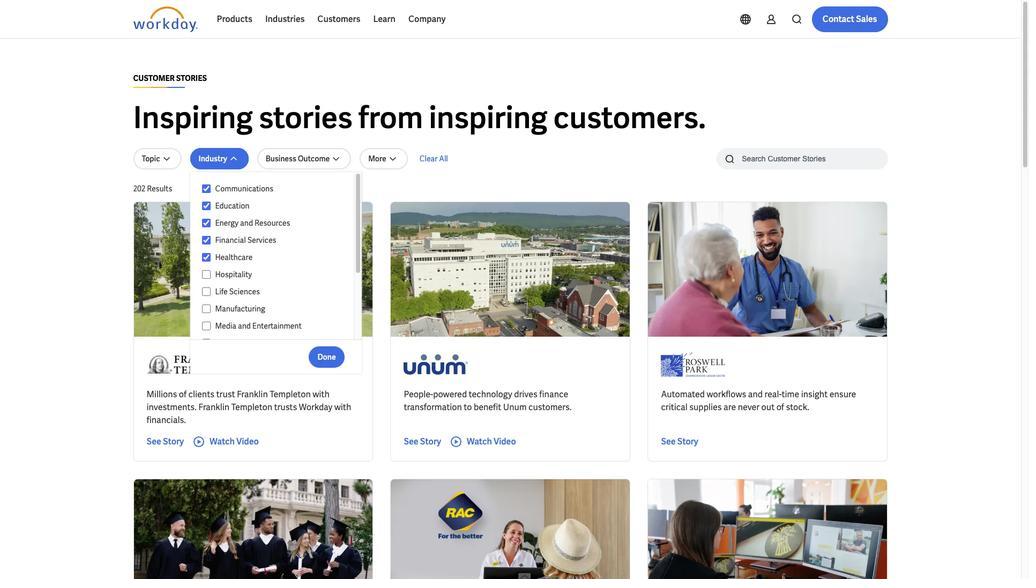 Task type: locate. For each thing, give the bounding box(es) containing it.
see story link for people-powered technology drives finance transformation to benefit unum customers.
[[404, 435, 441, 448]]

see down "critical"
[[661, 436, 676, 447]]

franklin down trust
[[199, 402, 230, 413]]

see for millions of clients trust franklin templeton with investments. franklin templeton trusts workday with financials.
[[147, 436, 161, 447]]

see down financials.
[[147, 436, 161, 447]]

ensure
[[830, 389, 857, 400]]

products
[[217, 13, 252, 25]]

1 see from the left
[[147, 436, 161, 447]]

0 vertical spatial franklin
[[237, 389, 268, 400]]

1 horizontal spatial video
[[494, 436, 516, 447]]

video for franklin
[[236, 436, 259, 447]]

0 horizontal spatial story
[[163, 436, 184, 447]]

0 horizontal spatial see
[[147, 436, 161, 447]]

automated workflows and real-time insight ensure critical supplies are never out of stock.
[[661, 389, 857, 413]]

of inside millions of clients trust franklin templeton with investments. franklin templeton trusts workday with financials.
[[179, 389, 187, 400]]

1 horizontal spatial watch video
[[467, 436, 516, 447]]

2 see story from the left
[[404, 436, 441, 447]]

with
[[313, 389, 330, 400], [334, 402, 351, 413]]

company button
[[402, 6, 452, 32]]

insight
[[801, 389, 828, 400]]

0 horizontal spatial of
[[179, 389, 187, 400]]

story for millions of clients trust franklin templeton with investments. franklin templeton trusts workday with financials.
[[163, 436, 184, 447]]

see story down "critical"
[[661, 436, 699, 447]]

0 horizontal spatial with
[[313, 389, 330, 400]]

see
[[147, 436, 161, 447], [404, 436, 419, 447], [661, 436, 676, 447]]

and for resources
[[240, 218, 253, 228]]

0 horizontal spatial watch video
[[210, 436, 259, 447]]

watch video
[[210, 436, 259, 447], [467, 436, 516, 447]]

video down millions of clients trust franklin templeton with investments. franklin templeton trusts workday with financials.
[[236, 436, 259, 447]]

all
[[439, 154, 448, 164]]

None checkbox
[[202, 201, 211, 211], [202, 218, 211, 228], [202, 304, 211, 314], [202, 201, 211, 211], [202, 218, 211, 228], [202, 304, 211, 314]]

None checkbox
[[202, 184, 211, 194], [202, 235, 211, 245], [202, 253, 211, 262], [202, 270, 211, 279], [202, 287, 211, 297], [202, 321, 211, 331], [202, 338, 211, 348], [202, 184, 211, 194], [202, 235, 211, 245], [202, 253, 211, 262], [202, 270, 211, 279], [202, 287, 211, 297], [202, 321, 211, 331], [202, 338, 211, 348]]

of right out
[[777, 402, 784, 413]]

done
[[318, 352, 336, 362]]

trusts
[[274, 402, 297, 413]]

1 watch video link from the left
[[193, 435, 259, 448]]

media and entertainment
[[215, 321, 302, 331]]

watch video link
[[193, 435, 259, 448], [450, 435, 516, 448]]

automated
[[661, 389, 705, 400]]

watch down millions of clients trust franklin templeton with investments. franklin templeton trusts workday with financials.
[[210, 436, 235, 447]]

video down unum
[[494, 436, 516, 447]]

life
[[215, 287, 228, 297]]

1 video from the left
[[236, 436, 259, 447]]

see story link
[[147, 435, 184, 448], [404, 435, 441, 448], [661, 435, 699, 448]]

of up investments.
[[179, 389, 187, 400]]

1 vertical spatial of
[[777, 402, 784, 413]]

watch video link down benefit
[[450, 435, 516, 448]]

nonprofit link
[[211, 337, 343, 350]]

0 vertical spatial customers.
[[554, 98, 706, 137]]

with up workday
[[313, 389, 330, 400]]

2 watch video from the left
[[467, 436, 516, 447]]

0 horizontal spatial watch
[[210, 436, 235, 447]]

video
[[236, 436, 259, 447], [494, 436, 516, 447]]

templeton
[[270, 389, 311, 400], [231, 402, 272, 413]]

story down "critical"
[[678, 436, 699, 447]]

communications link
[[211, 182, 343, 195]]

stories
[[259, 98, 353, 137]]

2 horizontal spatial story
[[678, 436, 699, 447]]

people-powered technology drives finance transformation to benefit unum customers.
[[404, 389, 572, 413]]

from
[[359, 98, 423, 137]]

hospitality link
[[211, 268, 343, 281]]

see down transformation
[[404, 436, 419, 447]]

see story down transformation
[[404, 436, 441, 447]]

see story for people-powered technology drives finance transformation to benefit unum customers.
[[404, 436, 441, 447]]

energy and resources
[[215, 218, 290, 228]]

and up "never"
[[748, 389, 763, 400]]

1 story from the left
[[163, 436, 184, 447]]

story down transformation
[[420, 436, 441, 447]]

1 horizontal spatial watch video link
[[450, 435, 516, 448]]

inspiring stories from inspiring customers.
[[133, 98, 706, 137]]

2 vertical spatial and
[[748, 389, 763, 400]]

see story down financials.
[[147, 436, 184, 447]]

2 horizontal spatial see story
[[661, 436, 699, 447]]

1 vertical spatial and
[[238, 321, 251, 331]]

learn button
[[367, 6, 402, 32]]

watch video for unum
[[467, 436, 516, 447]]

2 horizontal spatial see story link
[[661, 435, 699, 448]]

millions
[[147, 389, 177, 400]]

0 vertical spatial with
[[313, 389, 330, 400]]

see story link for millions of clients trust franklin templeton with investments. franklin templeton trusts workday with financials.
[[147, 435, 184, 448]]

1 horizontal spatial story
[[420, 436, 441, 447]]

202 results
[[133, 184, 172, 194]]

industry button
[[190, 148, 249, 169]]

energy and resources link
[[211, 217, 343, 229]]

templeton down trust
[[231, 402, 272, 413]]

watch down benefit
[[467, 436, 492, 447]]

customer
[[133, 73, 175, 83]]

1 horizontal spatial see story
[[404, 436, 441, 447]]

1 horizontal spatial see story link
[[404, 435, 441, 448]]

and
[[240, 218, 253, 228], [238, 321, 251, 331], [748, 389, 763, 400]]

customers
[[318, 13, 361, 25]]

2 horizontal spatial see
[[661, 436, 676, 447]]

stock.
[[786, 402, 810, 413]]

energy
[[215, 218, 239, 228]]

watch video down benefit
[[467, 436, 516, 447]]

topic
[[142, 154, 160, 164]]

1 vertical spatial franklin
[[199, 402, 230, 413]]

2 see from the left
[[404, 436, 419, 447]]

1 vertical spatial with
[[334, 402, 351, 413]]

with right workday
[[334, 402, 351, 413]]

0 horizontal spatial video
[[236, 436, 259, 447]]

watch
[[210, 436, 235, 447], [467, 436, 492, 447]]

see story link down "critical"
[[661, 435, 699, 448]]

1 see story link from the left
[[147, 435, 184, 448]]

and up financial services
[[240, 218, 253, 228]]

real-
[[765, 389, 782, 400]]

clients
[[189, 389, 215, 400]]

story down financials.
[[163, 436, 184, 447]]

life sciences link
[[211, 285, 343, 298]]

0 horizontal spatial watch video link
[[193, 435, 259, 448]]

business outcome
[[266, 154, 330, 164]]

1 see story from the left
[[147, 436, 184, 447]]

2 watch video link from the left
[[450, 435, 516, 448]]

and down manufacturing
[[238, 321, 251, 331]]

products button
[[210, 6, 259, 32]]

0 vertical spatial of
[[179, 389, 187, 400]]

1 horizontal spatial see
[[404, 436, 419, 447]]

2 see story link from the left
[[404, 435, 441, 448]]

2 watch from the left
[[467, 436, 492, 447]]

1 watch video from the left
[[210, 436, 259, 447]]

time
[[782, 389, 800, 400]]

1 horizontal spatial watch
[[467, 436, 492, 447]]

franklin right trust
[[237, 389, 268, 400]]

1 horizontal spatial of
[[777, 402, 784, 413]]

customers button
[[311, 6, 367, 32]]

watch video down millions of clients trust franklin templeton with investments. franklin templeton trusts workday with financials.
[[210, 436, 259, 447]]

see story link down financials.
[[147, 435, 184, 448]]

watch video link for unum
[[450, 435, 516, 448]]

1 watch from the left
[[210, 436, 235, 447]]

and inside 'link'
[[240, 218, 253, 228]]

nonprofit
[[215, 338, 248, 348]]

0 horizontal spatial see story
[[147, 436, 184, 447]]

0 horizontal spatial see story link
[[147, 435, 184, 448]]

0 horizontal spatial franklin
[[199, 402, 230, 413]]

more
[[368, 154, 386, 164]]

franklin
[[237, 389, 268, 400], [199, 402, 230, 413]]

education link
[[211, 199, 343, 212]]

0 vertical spatial and
[[240, 218, 253, 228]]

1 vertical spatial templeton
[[231, 402, 272, 413]]

financial services
[[215, 235, 276, 245]]

1 vertical spatial customers.
[[529, 402, 572, 413]]

stories
[[176, 73, 207, 83]]

0 vertical spatial templeton
[[270, 389, 311, 400]]

2 story from the left
[[420, 436, 441, 447]]

of
[[179, 389, 187, 400], [777, 402, 784, 413]]

communications
[[215, 184, 273, 194]]

see story link down transformation
[[404, 435, 441, 448]]

to
[[464, 402, 472, 413]]

financials.
[[147, 414, 186, 426]]

customers.
[[554, 98, 706, 137], [529, 402, 572, 413]]

2 video from the left
[[494, 436, 516, 447]]

templeton up trusts
[[270, 389, 311, 400]]

entertainment
[[252, 321, 302, 331]]

sciences
[[229, 287, 260, 297]]

watch video link down millions of clients trust franklin templeton with investments. franklin templeton trusts workday with financials.
[[193, 435, 259, 448]]

topic button
[[133, 148, 182, 169]]



Task type: vqa. For each thing, say whether or not it's contained in the screenshot.
Clear All button at the top of page
yes



Task type: describe. For each thing, give the bounding box(es) containing it.
healthcare
[[215, 253, 253, 262]]

financial
[[215, 235, 246, 245]]

inspiring
[[133, 98, 253, 137]]

contact
[[823, 13, 855, 25]]

workday
[[299, 402, 333, 413]]

story for people-powered technology drives finance transformation to benefit unum customers.
[[420, 436, 441, 447]]

1 horizontal spatial franklin
[[237, 389, 268, 400]]

202
[[133, 184, 145, 194]]

see story for millions of clients trust franklin templeton with investments. franklin templeton trusts workday with financials.
[[147, 436, 184, 447]]

millions of clients trust franklin templeton with investments. franklin templeton trusts workday with financials.
[[147, 389, 351, 426]]

watch video link for franklin
[[193, 435, 259, 448]]

contact sales
[[823, 13, 878, 25]]

done button
[[309, 346, 345, 368]]

of inside automated workflows and real-time insight ensure critical supplies are never out of stock.
[[777, 402, 784, 413]]

3 see from the left
[[661, 436, 676, 447]]

industry
[[199, 154, 227, 164]]

outcome
[[298, 154, 330, 164]]

education
[[215, 201, 250, 211]]

3 story from the left
[[678, 436, 699, 447]]

life sciences
[[215, 287, 260, 297]]

go to the homepage image
[[133, 6, 198, 32]]

video for unum
[[494, 436, 516, 447]]

manufacturing link
[[211, 302, 343, 315]]

watch for unum
[[467, 436, 492, 447]]

financial services link
[[211, 234, 343, 247]]

workflows
[[707, 389, 747, 400]]

are
[[724, 402, 736, 413]]

learn
[[373, 13, 396, 25]]

people-
[[404, 389, 433, 400]]

industries button
[[259, 6, 311, 32]]

business
[[266, 154, 296, 164]]

roswell park comprehensive cancer center (roswell park cancer institute) image
[[661, 350, 726, 380]]

and inside automated workflows and real-time insight ensure critical supplies are never out of stock.
[[748, 389, 763, 400]]

clear
[[420, 154, 438, 164]]

trust
[[216, 389, 235, 400]]

clear all button
[[417, 148, 451, 169]]

media
[[215, 321, 236, 331]]

hospitality
[[215, 270, 252, 279]]

unum
[[503, 402, 527, 413]]

transformation
[[404, 402, 462, 413]]

critical
[[661, 402, 688, 413]]

watch video for franklin
[[210, 436, 259, 447]]

watch for franklin
[[210, 436, 235, 447]]

more button
[[360, 148, 408, 169]]

inspiring
[[429, 98, 548, 137]]

investments.
[[147, 402, 197, 413]]

3 see story from the left
[[661, 436, 699, 447]]

supplies
[[690, 402, 722, 413]]

technology
[[469, 389, 512, 400]]

see for people-powered technology drives finance transformation to benefit unum customers.
[[404, 436, 419, 447]]

drives
[[514, 389, 538, 400]]

resources
[[255, 218, 290, 228]]

company
[[409, 13, 446, 25]]

powered
[[433, 389, 467, 400]]

clear all
[[420, 154, 448, 164]]

3 see story link from the left
[[661, 435, 699, 448]]

1 horizontal spatial with
[[334, 402, 351, 413]]

industries
[[265, 13, 305, 25]]

contact sales link
[[812, 6, 888, 32]]

healthcare link
[[211, 251, 343, 264]]

customers. inside the people-powered technology drives finance transformation to benefit unum customers.
[[529, 402, 572, 413]]

out
[[762, 402, 775, 413]]

media and entertainment link
[[211, 320, 343, 332]]

results
[[147, 184, 172, 194]]

business outcome button
[[257, 148, 351, 169]]

sales
[[856, 13, 878, 25]]

and for entertainment
[[238, 321, 251, 331]]

never
[[738, 402, 760, 413]]

customer stories
[[133, 73, 207, 83]]

Search Customer Stories text field
[[736, 149, 867, 168]]

unum image
[[404, 350, 468, 380]]

manufacturing
[[215, 304, 265, 314]]

services
[[248, 235, 276, 245]]

finance
[[540, 389, 569, 400]]

franklin templeton companies, llc image
[[147, 350, 241, 380]]

benefit
[[474, 402, 502, 413]]



